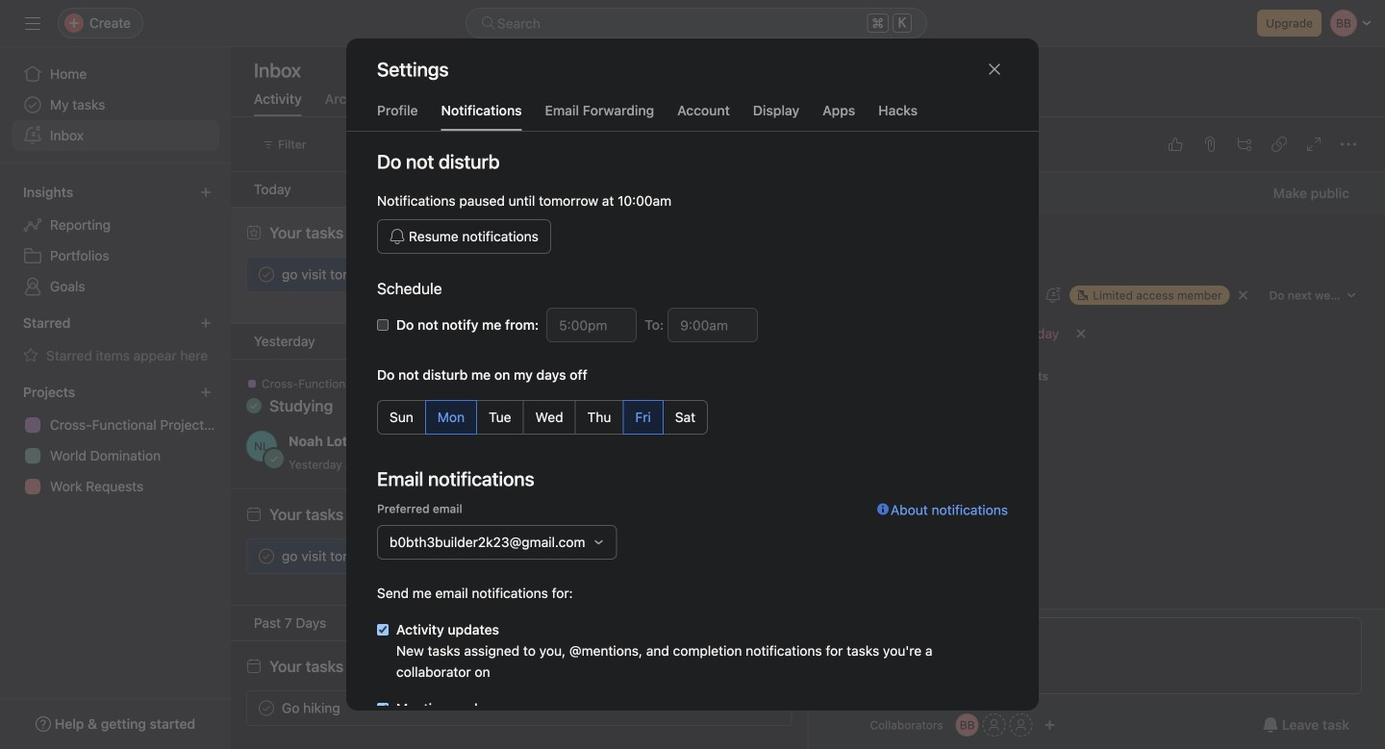 Task type: vqa. For each thing, say whether or not it's contained in the screenshot.
Mark complete image
yes



Task type: describe. For each thing, give the bounding box(es) containing it.
insights element
[[0, 175, 231, 306]]

1 mark complete checkbox from the top
[[255, 263, 278, 286]]

starred element
[[0, 306, 231, 375]]

0 horizontal spatial open user profile image
[[246, 431, 277, 462]]

full screen image
[[1306, 137, 1322, 152]]

global element
[[0, 47, 231, 163]]

hide sidebar image
[[25, 15, 40, 31]]

clear due date image
[[1076, 328, 1087, 340]]

go visit tomy dialog
[[808, 117, 1385, 749]]

Task Name text field
[[818, 226, 1362, 270]]

your tasks for mar 20, task element
[[269, 505, 422, 524]]

1 mark complete image from the top
[[255, 545, 278, 568]]

0 likes. click to like this task image
[[1168, 137, 1183, 152]]

Mark complete checkbox
[[255, 545, 278, 568]]

your tasks for mar 15, task element
[[269, 657, 419, 676]]

add subtask image
[[1237, 137, 1252, 152]]

mark complete image
[[255, 263, 278, 286]]



Task type: locate. For each thing, give the bounding box(es) containing it.
main content
[[808, 172, 1385, 749]]

2 mark complete checkbox from the top
[[255, 697, 278, 720]]

0 horizontal spatial add or remove collaborators image
[[956, 714, 979, 737]]

add or remove collaborators image
[[956, 714, 979, 737], [1044, 719, 1056, 731]]

0 vertical spatial mark complete image
[[255, 545, 278, 568]]

mark complete image down your tasks for mar 20, task element
[[255, 545, 278, 568]]

mark complete checkbox down your tasks for mar 15, task element
[[255, 697, 278, 720]]

open user profile image
[[246, 431, 277, 462], [832, 618, 862, 648]]

None checkbox
[[377, 319, 389, 331]]

mark complete image
[[255, 545, 278, 568], [255, 697, 278, 720]]

Mark complete checkbox
[[255, 263, 278, 286], [255, 697, 278, 720]]

1 vertical spatial mark complete checkbox
[[255, 697, 278, 720]]

None text field
[[547, 308, 637, 342], [668, 308, 758, 342], [547, 308, 637, 342], [668, 308, 758, 342]]

your tasks for today, task element
[[269, 224, 412, 242]]

copy task link image
[[1272, 137, 1287, 152]]

0 vertical spatial open user profile image
[[246, 431, 277, 462]]

dialog
[[346, 38, 1039, 749]]

mark complete checkbox down your tasks for today, task element
[[255, 263, 278, 286]]

0 vertical spatial mark complete checkbox
[[255, 263, 278, 286]]

settings tab list
[[346, 100, 1039, 132]]

remove assignee image
[[1237, 290, 1249, 301]]

1 vertical spatial mark complete image
[[255, 697, 278, 720]]

None checkbox
[[377, 624, 389, 636], [377, 703, 389, 715], [377, 624, 389, 636], [377, 703, 389, 715]]

2 mark complete image from the top
[[255, 697, 278, 720]]

mark complete image down your tasks for mar 15, task element
[[255, 697, 278, 720]]

projects element
[[0, 375, 231, 506]]

1 horizontal spatial add or remove collaborators image
[[1044, 719, 1056, 731]]

close this dialog image
[[987, 62, 1002, 77]]

1 horizontal spatial open user profile image
[[832, 618, 862, 648]]

1 vertical spatial open user profile image
[[832, 618, 862, 648]]



